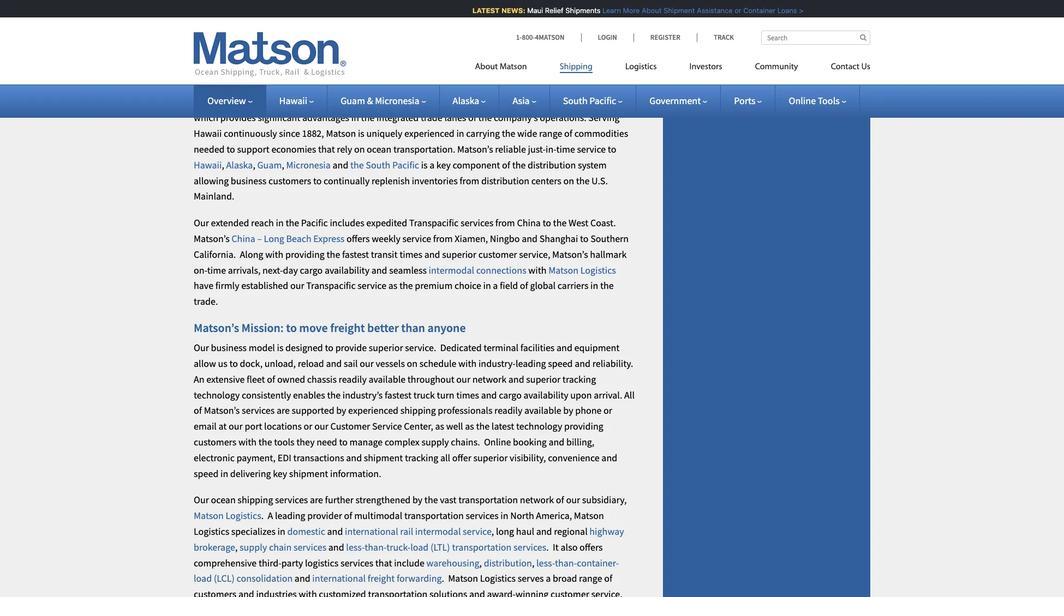Task type: vqa. For each thing, say whether or not it's contained in the screenshot.
got
no



Task type: describe. For each thing, give the bounding box(es) containing it.
leading for .  a leading provider of multimodal transportation services in north america, matson logistics specializes in
[[275, 510, 305, 522]]

significant
[[258, 112, 300, 124]]

to right need
[[339, 436, 348, 449]]

0 horizontal spatial vessels
[[223, 96, 253, 108]]

and right facilities
[[557, 342, 572, 354]]

and down the rely
[[333, 159, 348, 171]]

1 horizontal spatial container
[[529, 80, 569, 93]]

warehousing
[[427, 557, 479, 570]]

range inside .  matson logistics serves a broad range of customers and industries with customized transportation solutions and award-winning customer service.
[[579, 573, 602, 585]]

throughout
[[408, 373, 454, 386]]

international freight forwarding link
[[312, 573, 442, 585]]

offers inside offers weekly service from xiamen, ningbo and shanghai to southern california.  along with providing the fastest transit times and superior customer service, matson's hallmark on-time arrivals, next-day cargo availability and seamless
[[347, 232, 370, 245]]

well inside features purpose-built containerships, as well as combination container and roll-on, roll-off vessels and specially designed container barges. matson's vessels are u.s. built, owned and operated, which provides significant advantages in the integrated trade lanes of the company's operations. serving hawaii continuously since 1882, matson is uniquely experienced in carrying the wide range of commodities needed to support economies that rely on ocean transportation. matson's reliable just-in-time service to hawaii , alaska , guam , micronesia and the south pacific
[[445, 80, 462, 93]]

services inside "our ocean shipping services are further strengthened by the vast transportation network of our subsidiary, matson logistics"
[[275, 494, 308, 507]]

to right "needed"
[[227, 143, 235, 155]]

and up 'information.'
[[346, 452, 362, 464]]

contact us link
[[815, 57, 870, 80]]

north
[[510, 510, 534, 522]]

0 vertical spatial fleet
[[256, 80, 274, 93]]

1 horizontal spatial speed
[[548, 358, 573, 370]]

key inside is a key component of the distribution system allowing business customers to continually replenish inventories from distribution centers on the u.s. mainland.
[[437, 159, 451, 171]]

0 vertical spatial readily
[[339, 373, 367, 386]]

logistics inside .  a leading provider of multimodal transportation services in north america, matson logistics specializes in
[[194, 526, 229, 538]]

1 horizontal spatial south
[[563, 94, 588, 107]]

party
[[282, 557, 303, 570]]

consistently
[[242, 389, 291, 401]]

extended
[[211, 217, 249, 229]]

transportation inside .  a leading provider of multimodal transportation services in north america, matson logistics specializes in
[[404, 510, 464, 522]]

investors
[[690, 63, 722, 71]]

services inside ".  it also offers comprehensive third-party logistics services that include"
[[340, 557, 373, 570]]

assistance
[[692, 6, 727, 15]]

0 horizontal spatial roll-
[[194, 96, 210, 108]]

0 horizontal spatial by
[[336, 405, 346, 417]]

as up the 'chains.'
[[465, 420, 474, 433]]

of right lanes
[[468, 112, 476, 124]]

micronesia inside features purpose-built containerships, as well as combination container and roll-on, roll-off vessels and specially designed container barges. matson's vessels are u.s. built, owned and operated, which provides significant advantages in the integrated trade lanes of the company's operations. serving hawaii continuously since 1882, matson is uniquely experienced in carrying the wide range of commodities needed to support economies that rely on ocean transportation. matson's reliable just-in-time service to hawaii , alaska , guam , micronesia and the south pacific
[[286, 159, 331, 171]]

1 horizontal spatial load
[[410, 541, 429, 554]]

shipping for shipping expertise
[[194, 21, 288, 54]]

containerships,
[[369, 80, 432, 93]]

guam link
[[257, 159, 282, 171]]

the down seamless
[[399, 280, 413, 292]]

with inside offers weekly service from xiamen, ningbo and shanghai to southern california.  along with providing the fastest transit times and superior customer service, matson's hallmark on-time arrivals, next-day cargo availability and seamless
[[265, 248, 283, 261]]

superior down better
[[369, 342, 403, 354]]

and up convenience
[[549, 436, 564, 449]]

network inside "our ocean shipping services are further strengthened by the vast transportation network of our subsidiary, matson logistics"
[[520, 494, 554, 507]]

weekly
[[372, 232, 400, 245]]

0 vertical spatial international
[[345, 526, 398, 538]]

industry-
[[479, 358, 516, 370]]

service inside features purpose-built containerships, as well as combination container and roll-on, roll-off vessels and specially designed container barges. matson's vessels are u.s. built, owned and operated, which provides significant advantages in the integrated trade lanes of the company's operations. serving hawaii continuously since 1882, matson is uniquely experienced in carrying the wide range of commodities needed to support economies that rely on ocean transportation. matson's reliable just-in-time service to hawaii , alaska , guam , micronesia and the south pacific
[[577, 143, 606, 155]]

superior down facilities
[[526, 373, 561, 386]]

customers inside our business model is designed to provide superior service.  dedicated terminal facilities and equipment allow us to dock, unload, reload and sail our vessels on schedule with industry-leading speed and reliability. an extensive fleet of owned chassis readily available throughout our network and superior tracking technology consistently enables the industry's fastest truck turn times and cargo availability upon arrival. all of matson's services are supported by experienced shipping professionals readily available by phone or email at our port locations or our customer service center, as well as the latest technology providing customers with the tools they need to manage complex supply chains.  online booking and billing, electronic payment, edi transactions and shipment tracking all offer superior visibility, convenience and speed in delivering key shipment information.
[[194, 436, 236, 449]]

truck-
[[386, 541, 410, 554]]

serves
[[518, 573, 544, 585]]

transportation inside "our ocean shipping services are further strengthened by the vast transportation network of our subsidiary, matson logistics"
[[459, 494, 518, 507]]

matson's down trade.
[[194, 320, 239, 336]]

shipment
[[658, 6, 690, 15]]

barges.
[[391, 96, 420, 108]]

mission:
[[242, 320, 284, 336]]

matson's mission: to move freight better than anyone
[[194, 320, 466, 336]]

services down domestic
[[294, 541, 326, 554]]

to left 'move'
[[286, 320, 297, 336]]

all
[[440, 452, 450, 464]]

service left long
[[463, 526, 492, 538]]

is inside is a key component of the distribution system allowing business customers to continually replenish inventories from distribution centers on the u.s. mainland.
[[421, 159, 428, 171]]

search image
[[860, 34, 867, 41]]

delivering
[[230, 468, 271, 480]]

, down 'economies'
[[282, 159, 284, 171]]

have
[[194, 280, 213, 292]]

load inside less-than-container- load (lcl) consolidation
[[194, 573, 212, 585]]

and down consolidation
[[238, 588, 254, 598]]

than- inside less-than-container- load (lcl) consolidation
[[555, 557, 577, 570]]

0 horizontal spatial supply
[[240, 541, 267, 554]]

(lcl)
[[214, 573, 235, 585]]

consolidation
[[237, 573, 293, 585]]

and up 'serving'
[[578, 96, 594, 108]]

2 vertical spatial hawaii
[[194, 159, 222, 171]]

, left distribution link
[[479, 557, 482, 570]]

, up allowing
[[222, 159, 224, 171]]

well inside our business model is designed to provide superior service.  dedicated terminal facilities and equipment allow us to dock, unload, reload and sail our vessels on schedule with industry-leading speed and reliability. an extensive fleet of owned chassis readily available throughout our network and superior tracking technology consistently enables the industry's fastest truck turn times and cargo availability upon arrival. all of matson's services are supported by experienced shipping professionals readily available by phone or email at our port locations or our customer service center, as well as the latest technology providing customers with the tools they need to manage complex supply chains.  online booking and billing, electronic payment, edi transactions and shipment tracking all offer superior visibility, convenience and speed in delivering key shipment information.
[[446, 420, 463, 433]]

by inside "our ocean shipping services are further strengthened by the vast transportation network of our subsidiary, matson logistics"
[[413, 494, 423, 507]]

the down the reliable
[[512, 159, 526, 171]]

economies
[[271, 143, 316, 155]]

of inside "our ocean shipping services are further strengthened by the vast transportation network of our subsidiary, matson logistics"
[[556, 494, 564, 507]]

the down &
[[361, 112, 375, 124]]

2 horizontal spatial vessels
[[460, 96, 489, 108]]

model
[[249, 342, 275, 354]]

the inside "our ocean shipping services are further strengthened by the vast transportation network of our subsidiary, matson logistics"
[[424, 494, 438, 507]]

our for our ocean shipping services are further strengthened by the vast transportation network of our subsidiary, matson logistics
[[194, 494, 209, 507]]

supply inside our business model is designed to provide superior service.  dedicated terminal facilities and equipment allow us to dock, unload, reload and sail our vessels on schedule with industry-leading speed and reliability. an extensive fleet of owned chassis readily available throughout our network and superior tracking technology consistently enables the industry's fastest truck turn times and cargo availability upon arrival. all of matson's services are supported by experienced shipping professionals readily available by phone or email at our port locations or our customer service center, as well as the latest technology providing customers with the tools they need to manage complex supply chains.  online booking and billing, electronic payment, edi transactions and shipment tracking all offer superior visibility, convenience and speed in delivering key shipment information.
[[422, 436, 449, 449]]

a inside intermodal connections with matson logistics have firmly established our transpacific service as the premium choice in a field of global carriers in the trade.
[[493, 280, 498, 292]]

and down provider
[[327, 526, 343, 538]]

1 vertical spatial technology
[[516, 420, 562, 433]]

chains.
[[451, 436, 480, 449]]

next-
[[263, 264, 283, 276]]

supported
[[292, 405, 334, 417]]

latest
[[492, 420, 514, 433]]

reload
[[298, 358, 324, 370]]

sail
[[344, 358, 358, 370]]

community link
[[739, 57, 815, 80]]

4matson
[[535, 33, 565, 42]]

the down the chassis
[[327, 389, 341, 401]]

need
[[317, 436, 337, 449]]

that inside features purpose-built containerships, as well as combination container and roll-on, roll-off vessels and specially designed container barges. matson's vessels are u.s. built, owned and operated, which provides significant advantages in the integrated trade lanes of the company's operations. serving hawaii continuously since 1882, matson is uniquely experienced in carrying the wide range of commodities needed to support economies that rely on ocean transportation. matson's reliable just-in-time service to hawaii , alaska , guam , micronesia and the south pacific
[[318, 143, 335, 155]]

allow
[[194, 358, 216, 370]]

to down matson's mission: to move freight better than anyone at the left bottom of the page
[[325, 342, 333, 354]]

time inside offers weekly service from xiamen, ningbo and shanghai to southern california.  along with providing the fastest transit times and superior customer service, matson's hallmark on-time arrivals, next-day cargo availability and seamless
[[207, 264, 226, 276]]

0 horizontal spatial freight
[[330, 320, 365, 336]]

that inside ".  it also offers comprehensive third-party logistics services that include"
[[375, 557, 392, 570]]

our right at
[[229, 420, 243, 433]]

and up professionals
[[481, 389, 497, 401]]

1-
[[516, 33, 522, 42]]

support
[[237, 143, 269, 155]]

as up the trade
[[434, 80, 443, 93]]

performance,
[[343, 59, 412, 74]]

to down commodities on the right of page
[[608, 143, 616, 155]]

time inside features purpose-built containerships, as well as combination container and roll-on, roll-off vessels and specially designed container barges. matson's vessels are u.s. built, owned and operated, which provides significant advantages in the integrated trade lanes of the company's operations. serving hawaii continuously since 1882, matson is uniquely experienced in carrying the wide range of commodities needed to support economies that rely on ocean transportation. matson's reliable just-in-time service to hawaii , alaska , guam , micronesia and the south pacific
[[556, 143, 575, 155]]

0 vertical spatial tracking
[[563, 373, 596, 386]]

our right the sail at the left of page
[[360, 358, 374, 370]]

>
[[794, 6, 798, 15]]

the up carrying on the top left of page
[[478, 112, 492, 124]]

matson's up the trade
[[422, 96, 458, 108]]

loans
[[772, 6, 792, 15]]

ocean inside features purpose-built containerships, as well as combination container and roll-on, roll-off vessels and specially designed container barges. matson's vessels are u.s. built, owned and operated, which provides significant advantages in the integrated trade lanes of the company's operations. serving hawaii continuously since 1882, matson is uniquely experienced in carrying the wide range of commodities needed to support economies that rely on ocean transportation. matson's reliable just-in-time service to hawaii , alaska , guam , micronesia and the south pacific
[[367, 143, 391, 155]]

shipments
[[560, 6, 595, 15]]

arrivals,
[[228, 264, 261, 276]]

facilities
[[521, 342, 555, 354]]

2 horizontal spatial by
[[563, 405, 573, 417]]

0 horizontal spatial tracking
[[405, 452, 438, 464]]

transpacific inside intermodal connections with matson logistics have firmly established our transpacific service as the premium choice in a field of global carriers in the trade.
[[306, 280, 356, 292]]

payment,
[[237, 452, 276, 464]]

with right schedule
[[458, 358, 477, 370]]

all
[[624, 389, 635, 401]]

latest news: maui relief shipments learn more about shipment assistance or container loans >
[[467, 6, 798, 15]]

continually
[[324, 174, 370, 187]]

1 horizontal spatial available
[[524, 405, 561, 417]]

availability inside our business model is designed to provide superior service.  dedicated terminal facilities and equipment allow us to dock, unload, reload and sail our vessels on schedule with industry-leading speed and reliability. an extensive fleet of owned chassis readily available throughout our network and superior tracking technology consistently enables the industry's fastest truck turn times and cargo availability upon arrival. all of matson's services are supported by experienced shipping professionals readily available by phone or email at our port locations or our customer service center, as well as the latest technology providing customers with the tools they need to manage complex supply chains.  online booking and billing, electronic payment, edi transactions and shipment tracking all offer superior visibility, convenience and speed in delivering key shipment information.
[[524, 389, 568, 401]]

Search search field
[[761, 31, 870, 45]]

top menu navigation
[[475, 57, 870, 80]]

and down party
[[295, 573, 310, 585]]

guam inside features purpose-built containerships, as well as combination container and roll-on, roll-off vessels and specially designed container barges. matson's vessels are u.s. built, owned and operated, which provides significant advantages in the integrated trade lanes of the company's operations. serving hawaii continuously since 1882, matson is uniquely experienced in carrying the wide range of commodities needed to support economies that rely on ocean transportation. matson's reliable just-in-time service to hawaii , alaska , guam , micronesia and the south pacific
[[257, 159, 282, 171]]

shanghai
[[540, 232, 578, 245]]

booking
[[513, 436, 547, 449]]

1 vertical spatial hawaii link
[[194, 159, 222, 171]]

the left latest
[[476, 420, 490, 433]]

of inside our business model is designed to provide superior service.  dedicated terminal facilities and equipment allow us to dock, unload, reload and sail our vessels on schedule with industry-leading speed and reliability. an extensive fleet of owned chassis readily available throughout our network and superior tracking technology consistently enables the industry's fastest truck turn times and cargo availability upon arrival. all of matson's services are supported by experienced shipping professionals readily available by phone or email at our port locations or our customer service center, as well as the latest technology providing customers with the tools they need to manage complex supply chains.  online booking and billing, electronic payment, edi transactions and shipment tracking all offer superior visibility, convenience and speed in delivering key shipment information.
[[267, 373, 275, 386]]

1 vertical spatial hawaii
[[194, 127, 222, 140]]

and up logistics
[[328, 541, 344, 554]]

our extended reach in the pacific includes expedited transpacific services from china to the west coast. matson's
[[194, 217, 616, 245]]

uniquely
[[366, 127, 402, 140]]

to inside offers weekly service from xiamen, ningbo and shanghai to southern california.  along with providing the fastest transit times and superior customer service, matson's hallmark on-time arrivals, next-day cargo availability and seamless
[[580, 232, 589, 245]]

manage
[[350, 436, 383, 449]]

–
[[257, 232, 262, 245]]

built
[[348, 80, 367, 93]]

range inside features purpose-built containerships, as well as combination container and roll-on, roll-off vessels and specially designed container barges. matson's vessels are u.s. built, owned and operated, which provides significant advantages in the integrated trade lanes of the company's operations. serving hawaii continuously since 1882, matson is uniquely experienced in carrying the wide range of commodities needed to support economies that rely on ocean transportation. matson's reliable just-in-time service to hawaii , alaska , guam , micronesia and the south pacific
[[539, 127, 562, 140]]

on inside our business model is designed to provide superior service.  dedicated terminal facilities and equipment allow us to dock, unload, reload and sail our vessels on schedule with industry-leading speed and reliability. an extensive fleet of owned chassis readily available throughout our network and superior tracking technology consistently enables the industry's fastest truck turn times and cargo availability upon arrival. all of matson's services are supported by experienced shipping professionals readily available by phone or email at our port locations or our customer service center, as well as the latest technology providing customers with the tools they need to manage complex supply chains.  online booking and billing, electronic payment, edi transactions and shipment tracking all offer superior visibility, convenience and speed in delivering key shipment information.
[[407, 358, 418, 370]]

community
[[755, 63, 798, 71]]

china inside our extended reach in the pacific includes expedited transpacific services from china to the west coast. matson's
[[517, 217, 541, 229]]

service inside offers weekly service from xiamen, ningbo and shanghai to southern california.  along with providing the fastest transit times and superior customer service, matson's hallmark on-time arrivals, next-day cargo availability and seamless
[[402, 232, 431, 245]]

our down schedule
[[456, 373, 471, 386]]

from inside is a key component of the distribution system allowing business customers to continually replenish inventories from distribution centers on the u.s. mainland.
[[460, 174, 479, 187]]

commodities
[[574, 127, 628, 140]]

1 vertical spatial international
[[312, 573, 366, 585]]

1882,
[[302, 127, 324, 140]]

is inside features purpose-built containerships, as well as combination container and roll-on, roll-off vessels and specially designed container barges. matson's vessels are u.s. built, owned and operated, which provides significant advantages in the integrated trade lanes of the company's operations. serving hawaii continuously since 1882, matson is uniquely experienced in carrying the wide range of commodities needed to support economies that rely on ocean transportation. matson's reliable just-in-time service to hawaii , alaska , guam , micronesia and the south pacific
[[358, 127, 365, 140]]

includes
[[330, 217, 364, 229]]

0 vertical spatial alaska
[[453, 94, 479, 107]]

offers weekly service from xiamen, ningbo and shanghai to southern california.  along with providing the fastest transit times and superior customer service, matson's hallmark on-time arrivals, next-day cargo availability and seamless
[[194, 232, 629, 276]]

matson inside features purpose-built containerships, as well as combination container and roll-on, roll-off vessels and specially designed container barges. matson's vessels are u.s. built, owned and operated, which provides significant advantages in the integrated trade lanes of the company's operations. serving hawaii continuously since 1882, matson is uniquely experienced in carrying the wide range of commodities needed to support economies that rely on ocean transportation. matson's reliable just-in-time service to hawaii , alaska , guam , micronesia and the south pacific
[[326, 127, 356, 140]]

0 vertical spatial guam
[[341, 94, 365, 107]]

as left combination on the left top of the page
[[464, 80, 473, 93]]

availability inside offers weekly service from xiamen, ningbo and shanghai to southern california.  along with providing the fastest transit times and superior customer service, matson's hallmark on-time arrivals, next-day cargo availability and seamless
[[325, 264, 369, 276]]

service down 4matson
[[546, 59, 582, 74]]

china – long beach express
[[232, 232, 345, 245]]

superior right offer
[[473, 452, 508, 464]]

pacific inside our extended reach in the pacific includes expedited transpacific services from china to the west coast. matson's
[[301, 217, 328, 229]]

transactions
[[293, 452, 344, 464]]

with down port
[[238, 436, 257, 449]]

and down transit
[[371, 264, 387, 276]]

network inside our business model is designed to provide superior service.  dedicated terminal facilities and equipment allow us to dock, unload, reload and sail our vessels on schedule with industry-leading speed and reliability. an extensive fleet of owned chassis readily available throughout our network and superior tracking technology consistently enables the industry's fastest truck turn times and cargo availability upon arrival. all of matson's services are supported by experienced shipping professionals readily available by phone or email at our port locations or our customer service center, as well as the latest technology providing customers with the tools they need to manage complex supply chains.  online booking and billing, electronic payment, edi transactions and shipment tracking all offer superior visibility, convenience and speed in delivering key shipment information.
[[472, 373, 507, 386]]

and up seamless
[[424, 248, 440, 261]]

and right convenience
[[602, 452, 617, 464]]

1 horizontal spatial matson logistics link
[[549, 264, 616, 276]]

1 vertical spatial shipment
[[289, 468, 328, 480]]

operated,
[[596, 96, 636, 108]]

alaska inside features purpose-built containerships, as well as combination container and roll-on, roll-off vessels and specially designed container barges. matson's vessels are u.s. built, owned and operated, which provides significant advantages in the integrated trade lanes of the company's operations. serving hawaii continuously since 1882, matson is uniquely experienced in carrying the wide range of commodities needed to support economies that rely on ocean transportation. matson's reliable just-in-time service to hawaii , alaska , guam , micronesia and the south pacific
[[226, 159, 253, 171]]

1 horizontal spatial readily
[[494, 405, 522, 417]]

online tools link
[[789, 94, 846, 107]]

from inside our extended reach in the pacific includes expedited transpacific services from china to the west coast. matson's
[[495, 217, 515, 229]]

fastest inside our business model is designed to provide superior service.  dedicated terminal facilities and equipment allow us to dock, unload, reload and sail our vessels on schedule with industry-leading speed and reliability. an extensive fleet of owned chassis readily available throughout our network and superior tracking technology consistently enables the industry's fastest truck turn times and cargo availability upon arrival. all of matson's services are supported by experienced shipping professionals readily available by phone or email at our port locations or our customer service center, as well as the latest technology providing customers with the tools they need to manage complex supply chains.  online booking and billing, electronic payment, edi transactions and shipment tracking all offer superior visibility, convenience and speed in delivering key shipment information.
[[385, 389, 412, 401]]

leading for industry leading operational performance, award-winning customer service
[[240, 59, 278, 74]]

matson's inside offers weekly service from xiamen, ningbo and shanghai to southern california.  along with providing the fastest transit times and superior customer service, matson's hallmark on-time arrivals, next-day cargo availability and seamless
[[552, 248, 588, 261]]

with inside .  matson logistics serves a broad range of customers and industries with customized transportation solutions and award-winning customer service.
[[299, 588, 317, 598]]

, left long
[[492, 526, 494, 538]]

the up continually
[[350, 159, 364, 171]]

to right us
[[229, 358, 238, 370]]

shipping inside "our ocean shipping services are further strengthened by the vast transportation network of our subsidiary, matson logistics"
[[238, 494, 273, 507]]

provider
[[307, 510, 342, 522]]

company's
[[494, 112, 538, 124]]

cargo inside our business model is designed to provide superior service.  dedicated terminal facilities and equipment allow us to dock, unload, reload and sail our vessels on schedule with industry-leading speed and reliability. an extensive fleet of owned chassis readily available throughout our network and superior tracking technology consistently enables the industry's fastest truck turn times and cargo availability upon arrival. all of matson's services are supported by experienced shipping professionals readily available by phone or email at our port locations or our customer service center, as well as the latest technology providing customers with the tools they need to manage complex supply chains.  online booking and billing, electronic payment, edi transactions and shipment tracking all offer superior visibility, convenience and speed in delivering key shipment information.
[[499, 389, 522, 401]]

firmly
[[215, 280, 239, 292]]

0 vertical spatial technology
[[194, 389, 240, 401]]

and right solutions
[[469, 588, 485, 598]]

0 vertical spatial distribution
[[528, 159, 576, 171]]

0 horizontal spatial available
[[369, 373, 406, 386]]

our for our diversified fleet
[[194, 80, 209, 93]]

1 vertical spatial container
[[350, 96, 389, 108]]

as right center,
[[435, 420, 444, 433]]

combination
[[475, 80, 527, 93]]

arrival.
[[594, 389, 622, 401]]

which
[[194, 112, 218, 124]]

us
[[218, 358, 227, 370]]

service. inside .  matson logistics serves a broad range of customers and industries with customized transportation solutions and award-winning customer service.
[[591, 588, 623, 598]]

trade
[[421, 112, 442, 124]]

1 vertical spatial china
[[232, 232, 255, 245]]

, up comprehensive
[[235, 541, 238, 554]]

extensive
[[206, 373, 245, 386]]

and left the sail at the left of page
[[326, 358, 342, 370]]

logistics inside intermodal connections with matson logistics have firmly established our transpacific service as the premium choice in a field of global carriers in the trade.
[[580, 264, 616, 276]]

business inside is a key component of the distribution system allowing business customers to continually replenish inventories from distribution centers on the u.s. mainland.
[[231, 174, 267, 187]]

multimodal
[[354, 510, 402, 522]]

0 vertical spatial about
[[637, 6, 656, 15]]

features purpose-built containerships, as well as combination container and roll-on, roll-off vessels and specially designed container barges. matson's vessels are u.s. built, owned and operated, which provides significant advantages in the integrated trade lanes of the company's operations. serving hawaii continuously since 1882, matson is uniquely experienced in carrying the wide range of commodities needed to support economies that rely on ocean transportation. matson's reliable just-in-time service to hawaii , alaska , guam , micronesia and the south pacific
[[194, 80, 636, 171]]

1 horizontal spatial shipment
[[364, 452, 403, 464]]

0 vertical spatial or
[[729, 6, 736, 15]]

in inside our business model is designed to provide superior service.  dedicated terminal facilities and equipment allow us to dock, unload, reload and sail our vessels on schedule with industry-leading speed and reliability. an extensive fleet of owned chassis readily available throughout our network and superior tracking technology consistently enables the industry's fastest truck turn times and cargo availability upon arrival. all of matson's services are supported by experienced shipping professionals readily available by phone or email at our port locations or our customer service center, as well as the latest technology providing customers with the tools they need to manage complex supply chains.  online booking and billing, electronic payment, edi transactions and shipment tracking all offer superior visibility, convenience and speed in delivering key shipment information.
[[220, 468, 228, 480]]

on inside is a key component of the distribution system allowing business customers to continually replenish inventories from distribution centers on the u.s. mainland.
[[563, 174, 574, 187]]

at
[[219, 420, 227, 433]]

intermodal connections link
[[429, 264, 526, 276]]

0 vertical spatial customer
[[495, 59, 544, 74]]

0 vertical spatial hawaii
[[279, 94, 307, 107]]

transportation up warehousing , distribution ,
[[452, 541, 512, 554]]

south inside features purpose-built containerships, as well as combination container and roll-on, roll-off vessels and specially designed container barges. matson's vessels are u.s. built, owned and operated, which provides significant advantages in the integrated trade lanes of the company's operations. serving hawaii continuously since 1882, matson is uniquely experienced in carrying the wide range of commodities needed to support economies that rely on ocean transportation. matson's reliable just-in-time service to hawaii , alaska , guam , micronesia and the south pacific
[[366, 159, 390, 171]]

the up china – long beach express
[[286, 217, 299, 229]]

shipping link
[[543, 57, 609, 80]]

and up significant
[[254, 96, 270, 108]]

of down operations.
[[564, 127, 573, 140]]

day
[[283, 264, 298, 276]]

are inside our business model is designed to provide superior service.  dedicated terminal facilities and equipment allow us to dock, unload, reload and sail our vessels on schedule with industry-leading speed and reliability. an extensive fleet of owned chassis readily available throughout our network and superior tracking technology consistently enables the industry's fastest truck turn times and cargo availability upon arrival. all of matson's services are supported by experienced shipping professionals readily available by phone or email at our port locations or our customer service center, as well as the latest technology providing customers with the tools they need to manage complex supply chains.  online booking and billing, electronic payment, edi transactions and shipment tracking all offer superior visibility, convenience and speed in delivering key shipment information.
[[277, 405, 290, 417]]

1 horizontal spatial hawaii link
[[279, 94, 314, 107]]

and down equipment
[[575, 358, 591, 370]]

0 horizontal spatial speed
[[194, 468, 219, 480]]

vast
[[440, 494, 457, 507]]

intermodal inside intermodal connections with matson logistics have firmly established our transpacific service as the premium choice in a field of global carriers in the trade.
[[429, 264, 474, 276]]

the up the reliable
[[502, 127, 515, 140]]

needed
[[194, 143, 225, 155]]

1 vertical spatial matson logistics link
[[194, 510, 261, 522]]

1 vertical spatial intermodal
[[415, 526, 461, 538]]

domestic
[[287, 526, 325, 538]]

designed inside our business model is designed to provide superior service.  dedicated terminal facilities and equipment allow us to dock, unload, reload and sail our vessels on schedule with industry-leading speed and reliability. an extensive fleet of owned chassis readily available throughout our network and superior tracking technology consistently enables the industry's fastest truck turn times and cargo availability upon arrival. all of matson's services are supported by experienced shipping professionals readily available by phone or email at our port locations or our customer service center, as well as the latest technology providing customers with the tools they need to manage complex supply chains.  online booking and billing, electronic payment, edi transactions and shipment tracking all offer superior visibility, convenience and speed in delivering key shipment information.
[[285, 342, 323, 354]]

of inside .  a leading provider of multimodal transportation services in north america, matson logistics specializes in
[[344, 510, 352, 522]]

providing inside offers weekly service from xiamen, ningbo and shanghai to southern california.  along with providing the fastest transit times and superior customer service, matson's hallmark on-time arrivals, next-day cargo availability and seamless
[[285, 248, 325, 261]]

0 horizontal spatial than-
[[365, 541, 386, 554]]

.  a leading provider of multimodal transportation services in north america, matson logistics specializes in
[[194, 510, 604, 538]]

register
[[650, 33, 680, 42]]

1 horizontal spatial roll-
[[588, 80, 605, 93]]

1 horizontal spatial alaska link
[[453, 94, 486, 107]]

distribution link
[[484, 557, 532, 570]]

international rail intermodal service link
[[345, 526, 492, 538]]

provides
[[220, 112, 256, 124]]

domestic and international rail intermodal service , long haul and regional
[[287, 526, 590, 538]]

pacific inside features purpose-built containerships, as well as combination container and roll-on, roll-off vessels and specially designed container barges. matson's vessels are u.s. built, owned and operated, which provides significant advantages in the integrated trade lanes of the company's operations. serving hawaii continuously since 1882, matson is uniquely experienced in carrying the wide range of commodities needed to support economies that rely on ocean transportation. matson's reliable just-in-time service to hawaii , alaska , guam , micronesia and the south pacific
[[392, 159, 419, 171]]

equipment
[[574, 342, 620, 354]]



Task type: locate. For each thing, give the bounding box(es) containing it.
cargo
[[300, 264, 323, 276], [499, 389, 522, 401]]

0 vertical spatial business
[[231, 174, 267, 187]]

shipping up south pacific on the right top
[[560, 63, 593, 71]]

4 our from the top
[[194, 494, 209, 507]]

availability down "express"
[[325, 264, 369, 276]]

a inside .  matson logistics serves a broad range of customers and industries with customized transportation solutions and award-winning customer service.
[[546, 573, 551, 585]]

time
[[556, 143, 575, 155], [207, 264, 226, 276]]

roll-
[[588, 80, 605, 93], [194, 96, 210, 108]]

our inside intermodal connections with matson logistics have firmly established our transpacific service as the premium choice in a field of global carriers in the trade.
[[290, 280, 304, 292]]

the down hallmark at the top of page
[[600, 280, 614, 292]]

industry leading operational performance, award-winning customer service
[[194, 59, 582, 74]]

freight
[[330, 320, 365, 336], [368, 573, 395, 585]]

shipment
[[364, 452, 403, 464], [289, 468, 328, 480]]

leading inside our business model is designed to provide superior service.  dedicated terminal facilities and equipment allow us to dock, unload, reload and sail our vessels on schedule with industry-leading speed and reliability. an extensive fleet of owned chassis readily available throughout our network and superior tracking technology consistently enables the industry's fastest truck turn times and cargo availability upon arrival. all of matson's services are supported by experienced shipping professionals readily available by phone or email at our port locations or our customer service center, as well as the latest technology providing customers with the tools they need to manage complex supply chains.  online booking and billing, electronic payment, edi transactions and shipment tracking all offer superior visibility, convenience and speed in delivering key shipment information.
[[516, 358, 546, 370]]

0 vertical spatial time
[[556, 143, 575, 155]]

1 vertical spatial service.
[[591, 588, 623, 598]]

of inside is a key component of the distribution system allowing business customers to continually replenish inventories from distribution centers on the u.s. mainland.
[[502, 159, 510, 171]]

experienced inside our business model is designed to provide superior service.  dedicated terminal facilities and equipment allow us to dock, unload, reload and sail our vessels on schedule with industry-leading speed and reliability. an extensive fleet of owned chassis readily available throughout our network and superior tracking technology consistently enables the industry's fastest truck turn times and cargo availability upon arrival. all of matson's services are supported by experienced shipping professionals readily available by phone or email at our port locations or our customer service center, as well as the latest technology providing customers with the tools they need to manage complex supply chains.  online booking and billing, electronic payment, edi transactions and shipment tracking all offer superior visibility, convenience and speed in delivering key shipment information.
[[348, 405, 398, 417]]

2 vertical spatial pacific
[[301, 217, 328, 229]]

1 horizontal spatial shipping
[[560, 63, 593, 71]]

our inside "our ocean shipping services are further strengthened by the vast transportation network of our subsidiary, matson logistics"
[[566, 494, 580, 507]]

terminal
[[484, 342, 519, 354]]

in
[[351, 112, 359, 124], [456, 127, 464, 140], [276, 217, 284, 229], [483, 280, 491, 292], [591, 280, 598, 292], [220, 468, 228, 480], [501, 510, 508, 522], [278, 526, 285, 538]]

schedule
[[420, 358, 457, 370]]

0 vertical spatial on
[[354, 143, 365, 155]]

coast.
[[590, 217, 616, 229]]

transportation up domestic and international rail intermodal service , long haul and regional
[[404, 510, 464, 522]]

1 horizontal spatial guam
[[341, 94, 365, 107]]

. inside .  a leading provider of multimodal transportation services in north america, matson logistics specializes in
[[261, 510, 264, 522]]

0 vertical spatial than-
[[365, 541, 386, 554]]

with
[[265, 248, 283, 261], [528, 264, 547, 276], [458, 358, 477, 370], [238, 436, 257, 449], [299, 588, 317, 598]]

2 horizontal spatial pacific
[[590, 94, 616, 107]]

0 horizontal spatial less-
[[346, 541, 365, 554]]

vessels up provides
[[223, 96, 253, 108]]

than- up international freight forwarding link
[[365, 541, 386, 554]]

0 horizontal spatial on
[[354, 143, 365, 155]]

purpose-
[[311, 80, 348, 93]]

vessels inside our business model is designed to provide superior service.  dedicated terminal facilities and equipment allow us to dock, unload, reload and sail our vessels on schedule with industry-leading speed and reliability. an extensive fleet of owned chassis readily available throughout our network and superior tracking technology consistently enables the industry's fastest truck turn times and cargo availability upon arrival. all of matson's services are supported by experienced shipping professionals readily available by phone or email at our port locations or our customer service center, as well as the latest technology providing customers with the tools they need to manage complex supply chains.  online booking and billing, electronic payment, edi transactions and shipment tracking all offer superior visibility, convenience and speed in delivering key shipment information.
[[376, 358, 405, 370]]

long
[[264, 232, 284, 245]]

0 vertical spatial providing
[[285, 248, 325, 261]]

our inside our extended reach in the pacific includes expedited transpacific services from china to the west coast. matson's
[[194, 217, 209, 229]]

0 vertical spatial south
[[563, 94, 588, 107]]

to down micronesia link on the top of the page
[[313, 174, 322, 187]]

transpacific
[[409, 217, 459, 229], [306, 280, 356, 292]]

our for our business model is designed to provide superior service.  dedicated terminal facilities and equipment allow us to dock, unload, reload and sail our vessels on schedule with industry-leading speed and reliability. an extensive fleet of owned chassis readily available throughout our network and superior tracking technology consistently enables the industry's fastest truck turn times and cargo availability upon arrival. all of matson's services are supported by experienced shipping professionals readily available by phone or email at our port locations or our customer service center, as well as the latest technology providing customers with the tools they need to manage complex supply chains.  online booking and billing, electronic payment, edi transactions and shipment tracking all offer superior visibility, convenience and speed in delivering key shipment information.
[[194, 342, 209, 354]]

less- inside less-than-container- load (lcl) consolidation
[[536, 557, 555, 570]]

. inside ".  it also offers comprehensive third-party logistics services that include"
[[546, 541, 549, 554]]

to inside our extended reach in the pacific includes expedited transpacific services from china to the west coast. matson's
[[543, 217, 551, 229]]

1 vertical spatial distribution
[[481, 174, 529, 187]]

. for also
[[546, 541, 549, 554]]

range down container-
[[579, 573, 602, 585]]

transpacific up matson's mission: to move freight better than anyone at the left bottom of the page
[[306, 280, 356, 292]]

fastest inside offers weekly service from xiamen, ningbo and shanghai to southern california.  along with providing the fastest transit times and superior customer service, matson's hallmark on-time arrivals, next-day cargo availability and seamless
[[342, 248, 369, 261]]

china – long beach express link
[[232, 232, 345, 245]]

3 our from the top
[[194, 342, 209, 354]]

asia
[[513, 94, 530, 107]]

west
[[569, 217, 588, 229]]

shipping inside our business model is designed to provide superior service.  dedicated terminal facilities and equipment allow us to dock, unload, reload and sail our vessels on schedule with industry-leading speed and reliability. an extensive fleet of owned chassis readily available throughout our network and superior tracking technology consistently enables the industry's fastest truck turn times and cargo availability upon arrival. all of matson's services are supported by experienced shipping professionals readily available by phone or email at our port locations or our customer service center, as well as the latest technology providing customers with the tools they need to manage complex supply chains.  online booking and billing, electronic payment, edi transactions and shipment tracking all offer superior visibility, convenience and speed in delivering key shipment information.
[[400, 405, 436, 417]]

on inside features purpose-built containerships, as well as combination container and roll-on, roll-off vessels and specially designed container barges. matson's vessels are u.s. built, owned and operated, which provides significant advantages in the integrated trade lanes of the company's operations. serving hawaii continuously since 1882, matson is uniquely experienced in carrying the wide range of commodities needed to support economies that rely on ocean transportation. matson's reliable just-in-time service to hawaii , alaska , guam , micronesia and the south pacific
[[354, 143, 365, 155]]

0 horizontal spatial alaska link
[[226, 159, 253, 171]]

services down haul
[[514, 541, 546, 554]]

california.
[[194, 248, 236, 261]]

. for logistics
[[442, 573, 444, 585]]

1 horizontal spatial freight
[[368, 573, 395, 585]]

1 horizontal spatial from
[[460, 174, 479, 187]]

fleet inside our business model is designed to provide superior service.  dedicated terminal facilities and equipment allow us to dock, unload, reload and sail our vessels on schedule with industry-leading speed and reliability. an extensive fleet of owned chassis readily available throughout our network and superior tracking technology consistently enables the industry's fastest truck turn times and cargo availability upon arrival. all of matson's services are supported by experienced shipping professionals readily available by phone or email at our port locations or our customer service center, as well as the latest technology providing customers with the tools they need to manage complex supply chains.  online booking and billing, electronic payment, edi transactions and shipment tracking all offer superior visibility, convenience and speed in delivering key shipment information.
[[247, 373, 265, 386]]

0 horizontal spatial u.s.
[[506, 96, 523, 108]]

as
[[434, 80, 443, 93], [464, 80, 473, 93], [388, 280, 397, 292], [435, 420, 444, 433], [465, 420, 474, 433]]

customers
[[268, 174, 311, 187], [194, 436, 236, 449], [194, 588, 236, 598]]

tracking
[[563, 373, 596, 386], [405, 452, 438, 464]]

service inside intermodal connections with matson logistics have firmly established our transpacific service as the premium choice in a field of global carriers in the trade.
[[358, 280, 386, 292]]

solutions
[[430, 588, 467, 598]]

providing up billing,
[[564, 420, 603, 433]]

leading inside .  a leading provider of multimodal transportation services in north america, matson logistics specializes in
[[275, 510, 305, 522]]

1 horizontal spatial service.
[[591, 588, 623, 598]]

offers inside ".  it also offers comprehensive third-party logistics services that include"
[[580, 541, 603, 554]]

0 horizontal spatial alaska
[[226, 159, 253, 171]]

convenience
[[548, 452, 600, 464]]

0 horizontal spatial winning
[[451, 59, 493, 74]]

matson
[[500, 63, 527, 71], [326, 127, 356, 140], [549, 264, 579, 276], [194, 510, 224, 522], [574, 510, 604, 522]]

matson inside top menu navigation
[[500, 63, 527, 71]]

0 horizontal spatial times
[[400, 248, 422, 261]]

1 vertical spatial offers
[[580, 541, 603, 554]]

customers down micronesia link on the top of the page
[[268, 174, 311, 187]]

service
[[546, 59, 582, 74], [577, 143, 606, 155], [402, 232, 431, 245], [358, 280, 386, 292], [463, 526, 492, 538]]

services up port
[[242, 405, 275, 417]]

of inside intermodal connections with matson logistics have firmly established our transpacific service as the premium choice in a field of global carriers in the trade.
[[520, 280, 528, 292]]

matson inside intermodal connections with matson logistics have firmly established our transpacific service as the premium choice in a field of global carriers in the trade.
[[549, 264, 579, 276]]

on up throughout
[[407, 358, 418, 370]]

services inside our business model is designed to provide superior service.  dedicated terminal facilities and equipment allow us to dock, unload, reload and sail our vessels on schedule with industry-leading speed and reliability. an extensive fleet of owned chassis readily available throughout our network and superior tracking technology consistently enables the industry's fastest truck turn times and cargo availability upon arrival. all of matson's services are supported by experienced shipping professionals readily available by phone or email at our port locations or our customer service center, as well as the latest technology providing customers with the tools they need to manage complex supply chains.  online booking and billing, electronic payment, edi transactions and shipment tracking all offer superior visibility, convenience and speed in delivering key shipment information.
[[242, 405, 275, 417]]

the south pacific link
[[350, 159, 419, 171]]

of up america,
[[556, 494, 564, 507]]

1 vertical spatial cargo
[[499, 389, 522, 401]]

centers
[[531, 174, 561, 187]]

from left xiamen,
[[433, 232, 453, 245]]

matson's up california.
[[194, 232, 230, 245]]

0 vertical spatial alaska link
[[453, 94, 486, 107]]

roll- up which at the left top of page
[[194, 96, 210, 108]]

0 vertical spatial u.s.
[[506, 96, 523, 108]]

are inside features purpose-built containerships, as well as combination container and roll-on, roll-off vessels and specially designed container barges. matson's vessels are u.s. built, owned and operated, which provides significant advantages in the integrated trade lanes of the company's operations. serving hawaii continuously since 1882, matson is uniquely experienced in carrying the wide range of commodities needed to support economies that rely on ocean transportation. matson's reliable just-in-time service to hawaii , alaska , guam , micronesia and the south pacific
[[491, 96, 504, 108]]

load down international rail intermodal service link
[[410, 541, 429, 554]]

pacific up "express"
[[301, 217, 328, 229]]

1 horizontal spatial about
[[637, 6, 656, 15]]

0 horizontal spatial load
[[194, 573, 212, 585]]

experienced inside features purpose-built containerships, as well as combination container and roll-on, roll-off vessels and specially designed container barges. matson's vessels are u.s. built, owned and operated, which provides significant advantages in the integrated trade lanes of the company's operations. serving hawaii continuously since 1882, matson is uniquely experienced in carrying the wide range of commodities needed to support economies that rely on ocean transportation. matson's reliable just-in-time service to hawaii , alaska , guam , micronesia and the south pacific
[[404, 127, 454, 140]]

owned up operations.
[[548, 96, 576, 108]]

0 horizontal spatial cargo
[[300, 264, 323, 276]]

than- up broad on the bottom right
[[555, 557, 577, 570]]

, up 'serves'
[[532, 557, 534, 570]]

business up us
[[211, 342, 247, 354]]

matson inside .  a leading provider of multimodal transportation services in north america, matson logistics specializes in
[[574, 510, 604, 522]]

1 horizontal spatial key
[[437, 159, 451, 171]]

matson logistics link up specializes on the left of the page
[[194, 510, 261, 522]]

are inside "our ocean shipping services are further strengthened by the vast transportation network of our subsidiary, matson logistics"
[[310, 494, 323, 507]]

1 vertical spatial network
[[520, 494, 554, 507]]

0 horizontal spatial or
[[304, 420, 312, 433]]

0 vertical spatial times
[[400, 248, 422, 261]]

broad
[[553, 573, 577, 585]]

are
[[491, 96, 504, 108], [277, 405, 290, 417], [310, 494, 323, 507]]

phone
[[575, 405, 602, 417]]

0 vertical spatial less-
[[346, 541, 365, 554]]

1 horizontal spatial experienced
[[404, 127, 454, 140]]

micronesia down 'economies'
[[286, 159, 331, 171]]

1 vertical spatial winning
[[516, 588, 549, 598]]

0 horizontal spatial ocean
[[211, 494, 236, 507]]

transpacific inside our extended reach in the pacific includes expedited transpacific services from china to the west coast. matson's
[[409, 217, 459, 229]]

south up "replenish"
[[366, 159, 390, 171]]

0 vertical spatial freight
[[330, 320, 365, 336]]

2 horizontal spatial is
[[421, 159, 428, 171]]

the inside offers weekly service from xiamen, ningbo and shanghai to southern california.  along with providing the fastest transit times and superior customer service, matson's hallmark on-time arrivals, next-day cargo availability and seamless
[[327, 248, 340, 261]]

1 vertical spatial customer
[[478, 248, 517, 261]]

reach
[[251, 217, 274, 229]]

of right field
[[520, 280, 528, 292]]

matson's up component
[[457, 143, 493, 155]]

a inside is a key component of the distribution system allowing business customers to continually replenish inventories from distribution centers on the u.s. mainland.
[[430, 159, 435, 171]]

hallmark
[[590, 248, 627, 261]]

our for our extended reach in the pacific includes expedited transpacific services from china to the west coast. matson's
[[194, 217, 209, 229]]

container
[[529, 80, 569, 93], [350, 96, 389, 108]]

truck
[[414, 389, 435, 401]]

designed
[[310, 96, 348, 108], [285, 342, 323, 354]]

logistics down distribution link
[[480, 573, 516, 585]]

1 vertical spatial roll-
[[194, 96, 210, 108]]

1 vertical spatial well
[[446, 420, 463, 433]]

alaska up lanes
[[453, 94, 479, 107]]

to inside is a key component of the distribution system allowing business customers to continually replenish inventories from distribution centers on the u.s. mainland.
[[313, 174, 322, 187]]

superior inside offers weekly service from xiamen, ningbo and shanghai to southern california.  along with providing the fastest transit times and superior customer service, matson's hallmark on-time arrivals, next-day cargo availability and seamless
[[442, 248, 476, 261]]

1 vertical spatial range
[[579, 573, 602, 585]]

our inside "our ocean shipping services are further strengthened by the vast transportation network of our subsidiary, matson logistics"
[[194, 494, 209, 507]]

1 horizontal spatial china
[[517, 217, 541, 229]]

key up inventories
[[437, 159, 451, 171]]

. for leading
[[261, 510, 264, 522]]

south up operations.
[[563, 94, 588, 107]]

technology up the "of matson's"
[[194, 389, 240, 401]]

enables
[[293, 389, 325, 401]]

1 vertical spatial leading
[[516, 358, 546, 370]]

billing,
[[566, 436, 594, 449]]

customers inside .  matson logistics serves a broad range of customers and industries with customized transportation solutions and award-winning customer service.
[[194, 588, 236, 598]]

on,
[[605, 80, 618, 93]]

times inside offers weekly service from xiamen, ningbo and shanghai to southern california.  along with providing the fastest transit times and superior customer service, matson's hallmark on-time arrivals, next-day cargo availability and seamless
[[400, 248, 422, 261]]

the up payment,
[[259, 436, 272, 449]]

continuously
[[224, 127, 277, 140]]

international down the multimodal
[[345, 526, 398, 538]]

china left '–'
[[232, 232, 255, 245]]

our business model is designed to provide superior service.  dedicated terminal facilities and equipment allow us to dock, unload, reload and sail our vessels on schedule with industry-leading speed and reliability. an extensive fleet of owned chassis readily available throughout our network and superior tracking technology consistently enables the industry's fastest truck turn times and cargo availability upon arrival. all of matson's services are supported by experienced shipping professionals readily available by phone or email at our port locations or our customer service center, as well as the latest technology providing customers with the tools they need to manage complex supply chains.  online booking and billing, electronic payment, edi transactions and shipment tracking all offer superior visibility, convenience and speed in delivering key shipment information.
[[194, 342, 635, 480]]

comprehensive
[[194, 557, 257, 570]]

latest
[[467, 6, 494, 15]]

key
[[437, 159, 451, 171], [273, 468, 287, 480]]

customer inside offers weekly service from xiamen, ningbo and shanghai to southern california.  along with providing the fastest transit times and superior customer service, matson's hallmark on-time arrivals, next-day cargo availability and seamless
[[478, 248, 517, 261]]

expedited
[[366, 217, 407, 229]]

1 vertical spatial availability
[[524, 389, 568, 401]]

u.s. down the 'system'
[[592, 174, 608, 187]]

speed down electronic
[[194, 468, 219, 480]]

award- down distribution link
[[487, 588, 516, 598]]

0 vertical spatial designed
[[310, 96, 348, 108]]

0 horizontal spatial south
[[366, 159, 390, 171]]

1 vertical spatial business
[[211, 342, 247, 354]]

0 horizontal spatial about
[[475, 63, 498, 71]]

since
[[279, 127, 300, 140]]

1 vertical spatial about
[[475, 63, 498, 71]]

choice
[[455, 280, 481, 292]]

1 horizontal spatial providing
[[564, 420, 603, 433]]

the down the 'system'
[[576, 174, 590, 187]]

tracking left all in the left bottom of the page
[[405, 452, 438, 464]]

shipping inside top menu navigation
[[560, 63, 593, 71]]

than-
[[365, 541, 386, 554], [555, 557, 577, 570]]

customer inside .  matson logistics serves a broad range of customers and industries with customized transportation solutions and award-winning customer service.
[[551, 588, 589, 598]]

shipping for shipping
[[560, 63, 593, 71]]

1 vertical spatial is
[[421, 159, 428, 171]]

in inside our extended reach in the pacific includes expedited transpacific services from china to the west coast. matson's
[[276, 217, 284, 229]]

intermodal connections with matson logistics have firmly established our transpacific service as the premium choice in a field of global carriers in the trade.
[[194, 264, 616, 308]]

0 vertical spatial intermodal
[[429, 264, 474, 276]]

about
[[637, 6, 656, 15], [475, 63, 498, 71]]

asia link
[[513, 94, 536, 107]]

0 vertical spatial matson logistics link
[[549, 264, 616, 276]]

ocean inside "our ocean shipping services are further strengthened by the vast transportation network of our subsidiary, matson logistics"
[[211, 494, 236, 507]]

1 vertical spatial award-
[[487, 588, 516, 598]]

. up specializes on the left of the page
[[261, 510, 264, 522]]

about right more
[[637, 6, 656, 15]]

2 vertical spatial distribution
[[484, 557, 532, 570]]

1 vertical spatial shipping
[[560, 63, 593, 71]]

u.s. inside features purpose-built containerships, as well as combination container and roll-on, roll-off vessels and specially designed container barges. matson's vessels are u.s. built, owned and operated, which provides significant advantages in the integrated trade lanes of the company's operations. serving hawaii continuously since 1882, matson is uniquely experienced in carrying the wide range of commodities needed to support economies that rely on ocean transportation. matson's reliable just-in-time service to hawaii , alaska , guam , micronesia and the south pacific
[[506, 96, 523, 108]]

2 vertical spatial customer
[[551, 588, 589, 598]]

expertise
[[294, 21, 390, 54]]

carriers
[[558, 280, 589, 292]]

, left 'guam' link
[[253, 159, 255, 171]]

cargo inside offers weekly service from xiamen, ningbo and shanghai to southern california.  along with providing the fastest transit times and superior customer service, matson's hallmark on-time arrivals, next-day cargo availability and seamless
[[300, 264, 323, 276]]

designed up reload
[[285, 342, 323, 354]]

0 horizontal spatial award-
[[415, 59, 451, 74]]

experienced
[[404, 127, 454, 140], [348, 405, 398, 417]]

business inside our business model is designed to provide superior service.  dedicated terminal facilities and equipment allow us to dock, unload, reload and sail our vessels on schedule with industry-leading speed and reliability. an extensive fleet of owned chassis readily available throughout our network and superior tracking technology consistently enables the industry's fastest truck turn times and cargo availability upon arrival. all of matson's services are supported by experienced shipping professionals readily available by phone or email at our port locations or our customer service center, as well as the latest technology providing customers with the tools they need to manage complex supply chains.  online booking and billing, electronic payment, edi transactions and shipment tracking all offer superior visibility, convenience and speed in delivering key shipment information.
[[211, 342, 247, 354]]

owned inside our business model is designed to provide superior service.  dedicated terminal facilities and equipment allow us to dock, unload, reload and sail our vessels on schedule with industry-leading speed and reliability. an extensive fleet of owned chassis readily available throughout our network and superior tracking technology consistently enables the industry's fastest truck turn times and cargo availability upon arrival. all of matson's services are supported by experienced shipping professionals readily available by phone or email at our port locations or our customer service center, as well as the latest technology providing customers with the tools they need to manage complex supply chains.  online booking and billing, electronic payment, edi transactions and shipment tracking all offer superior visibility, convenience and speed in delivering key shipment information.
[[277, 373, 305, 386]]

network up north
[[520, 494, 554, 507]]

of inside .  matson logistics serves a broad range of customers and industries with customized transportation solutions and award-winning customer service.
[[604, 573, 612, 585]]

matson up the rely
[[326, 127, 356, 140]]

operational
[[280, 59, 340, 74]]

port
[[245, 420, 262, 433]]

business
[[231, 174, 267, 187], [211, 342, 247, 354]]

matson logistics link up the carriers
[[549, 264, 616, 276]]

field
[[500, 280, 518, 292]]

1 vertical spatial from
[[495, 217, 515, 229]]

matson inside "our ocean shipping services are further strengthened by the vast transportation network of our subsidiary, matson logistics"
[[194, 510, 224, 522]]

times up professionals
[[456, 389, 479, 401]]

fleet down "dock,"
[[247, 373, 265, 386]]

0 vertical spatial winning
[[451, 59, 493, 74]]

and down "shipping" link
[[570, 80, 586, 93]]

matson's inside our extended reach in the pacific includes expedited transpacific services from china to the west coast. matson's
[[194, 232, 230, 245]]

our left extended
[[194, 217, 209, 229]]

matson up the carriers
[[549, 264, 579, 276]]

service
[[372, 420, 402, 433]]

1 horizontal spatial than-
[[555, 557, 577, 570]]

owned inside features purpose-built containerships, as well as combination container and roll-on, roll-off vessels and specially designed container barges. matson's vessels are u.s. built, owned and operated, which provides significant advantages in the integrated trade lanes of the company's operations. serving hawaii continuously since 1882, matson is uniquely experienced in carrying the wide range of commodities needed to support economies that rely on ocean transportation. matson's reliable just-in-time service to hawaii , alaska , guam , micronesia and the south pacific
[[548, 96, 576, 108]]

of down further
[[344, 510, 352, 522]]

news:
[[496, 6, 520, 15]]

winning
[[451, 59, 493, 74], [516, 588, 549, 598]]

1 vertical spatial speed
[[194, 468, 219, 480]]

intermodal up (ltl)
[[415, 526, 461, 538]]

1-800-4matson
[[516, 33, 565, 42]]

0 vertical spatial available
[[369, 373, 406, 386]]

international up customized
[[312, 573, 366, 585]]

None search field
[[761, 31, 870, 45]]

to
[[227, 143, 235, 155], [608, 143, 616, 155], [313, 174, 322, 187], [543, 217, 551, 229], [580, 232, 589, 245], [286, 320, 297, 336], [325, 342, 333, 354], [229, 358, 238, 370], [339, 436, 348, 449]]

0 horizontal spatial matson logistics link
[[194, 510, 261, 522]]

more
[[618, 6, 635, 15]]

2 horizontal spatial a
[[546, 573, 551, 585]]

login link
[[581, 33, 633, 42]]

0 horizontal spatial is
[[277, 342, 284, 354]]

from down component
[[460, 174, 479, 187]]

our up america,
[[566, 494, 580, 507]]

tracking up upon
[[563, 373, 596, 386]]

0 vertical spatial container
[[529, 80, 569, 93]]

winning inside .  matson logistics serves a broad range of customers and industries with customized transportation solutions and award-winning customer service.
[[516, 588, 549, 598]]

range up the in-
[[539, 127, 562, 140]]

1 vertical spatial tracking
[[405, 452, 438, 464]]

with right industries
[[299, 588, 317, 598]]

1 horizontal spatial by
[[413, 494, 423, 507]]

micronesia down containerships,
[[375, 94, 419, 107]]

services inside our extended reach in the pacific includes expedited transpacific services from china to the west coast. matson's
[[461, 217, 493, 229]]

1 horizontal spatial or
[[604, 405, 612, 417]]

our inside our business model is designed to provide superior service.  dedicated terminal facilities and equipment allow us to dock, unload, reload and sail our vessels on schedule with industry-leading speed and reliability. an extensive fleet of owned chassis readily available throughout our network and superior tracking technology consistently enables the industry's fastest truck turn times and cargo availability upon arrival. all of matson's services are supported by experienced shipping professionals readily available by phone or email at our port locations or our customer service center, as well as the latest technology providing customers with the tools they need to manage complex supply chains.  online booking and billing, electronic payment, edi transactions and shipment tracking all offer superior visibility, convenience and speed in delivering key shipment information.
[[194, 342, 209, 354]]

the up shanghai
[[553, 217, 567, 229]]

industries
[[256, 588, 297, 598]]

shipment down manage
[[364, 452, 403, 464]]

blue matson logo with ocean, shipping, truck, rail and logistics written beneath it. image
[[194, 32, 347, 77]]

0 vertical spatial award-
[[415, 59, 451, 74]]

from up ningbo
[[495, 217, 515, 229]]

logistics inside top menu navigation
[[625, 63, 657, 71]]

overview
[[207, 94, 246, 107]]

0 vertical spatial micronesia
[[375, 94, 419, 107]]

1 vertical spatial fleet
[[247, 373, 265, 386]]

our up need
[[314, 420, 329, 433]]

1 vertical spatial fastest
[[385, 389, 412, 401]]

2 vertical spatial is
[[277, 342, 284, 354]]

0 vertical spatial .
[[261, 510, 264, 522]]

in-
[[546, 143, 556, 155]]

1 vertical spatial guam
[[257, 159, 282, 171]]

complex
[[385, 436, 420, 449]]

brokerage
[[194, 541, 235, 554]]

service. inside our business model is designed to provide superior service.  dedicated terminal facilities and equipment allow us to dock, unload, reload and sail our vessels on schedule with industry-leading speed and reliability. an extensive fleet of owned chassis readily available throughout our network and superior tracking technology consistently enables the industry's fastest truck turn times and cargo availability upon arrival. all of matson's services are supported by experienced shipping professionals readily available by phone or email at our port locations or our customer service center, as well as the latest technology providing customers with the tools they need to manage complex supply chains.  online booking and billing, electronic payment, edi transactions and shipment tracking all offer superior visibility, convenience and speed in delivering key shipment information.
[[405, 342, 436, 354]]

login
[[598, 33, 617, 42]]

intermodal
[[429, 264, 474, 276], [415, 526, 461, 538]]

or up they
[[304, 420, 312, 433]]

logistics link
[[609, 57, 673, 80]]

about matson
[[475, 63, 527, 71]]

matson down subsidiary,
[[574, 510, 604, 522]]

and international freight forwarding
[[293, 573, 442, 585]]

2 our from the top
[[194, 217, 209, 229]]

1 horizontal spatial range
[[579, 573, 602, 585]]

from inside offers weekly service from xiamen, ningbo and shanghai to southern california.  along with providing the fastest transit times and superior customer service, matson's hallmark on-time arrivals, next-day cargo availability and seamless
[[433, 232, 453, 245]]

experienced down 'industry's'
[[348, 405, 398, 417]]

a left broad on the bottom right
[[546, 573, 551, 585]]

0 vertical spatial speed
[[548, 358, 573, 370]]

on right centers
[[563, 174, 574, 187]]

1 horizontal spatial award-
[[487, 588, 516, 598]]

,
[[222, 159, 224, 171], [253, 159, 255, 171], [282, 159, 284, 171], [492, 526, 494, 538], [235, 541, 238, 554], [479, 557, 482, 570], [532, 557, 534, 570]]

and down industry-
[[509, 373, 524, 386]]

logistics inside "our ocean shipping services are further strengthened by the vast transportation network of our subsidiary, matson logistics"
[[226, 510, 261, 522]]

1 horizontal spatial on
[[407, 358, 418, 370]]

further
[[325, 494, 354, 507]]

0 horizontal spatial are
[[277, 405, 290, 417]]

2 vertical spatial or
[[304, 420, 312, 433]]

container down built
[[350, 96, 389, 108]]

0 vertical spatial roll-
[[588, 80, 605, 93]]

1 vertical spatial than-
[[555, 557, 577, 570]]

0 horizontal spatial key
[[273, 468, 287, 480]]

is down transportation.
[[421, 159, 428, 171]]

, supply chain services and less-than-truck-load (ltl) transportation services
[[235, 541, 546, 554]]

0 horizontal spatial network
[[472, 373, 507, 386]]

intermodal up 'choice'
[[429, 264, 474, 276]]

1 our from the top
[[194, 80, 209, 93]]

shipping expertise
[[194, 21, 390, 54]]

. inside .  matson logistics serves a broad range of customers and industries with customized transportation solutions and award-winning customer service.
[[442, 573, 444, 585]]

or down arrival.
[[604, 405, 612, 417]]

0 vertical spatial range
[[539, 127, 562, 140]]

providing inside our business model is designed to provide superior service.  dedicated terminal facilities and equipment allow us to dock, unload, reload and sail our vessels on schedule with industry-leading speed and reliability. an extensive fleet of owned chassis readily available throughout our network and superior tracking technology consistently enables the industry's fastest truck turn times and cargo availability upon arrival. all of matson's services are supported by experienced shipping professionals readily available by phone or email at our port locations or our customer service center, as well as the latest technology providing customers with the tools they need to manage complex supply chains.  online booking and billing, electronic payment, edi transactions and shipment tracking all offer superior visibility, convenience and speed in delivering key shipment information.
[[564, 420, 603, 433]]

register link
[[633, 33, 697, 42]]

and up service,
[[522, 232, 538, 245]]

. left the also
[[546, 541, 549, 554]]

and down america,
[[536, 526, 552, 538]]

0 horizontal spatial a
[[430, 159, 435, 171]]

highway brokerage
[[194, 526, 624, 554]]

by
[[336, 405, 346, 417], [563, 405, 573, 417], [413, 494, 423, 507]]

key inside our business model is designed to provide superior service.  dedicated terminal facilities and equipment allow us to dock, unload, reload and sail our vessels on schedule with industry-leading speed and reliability. an extensive fleet of owned chassis readily available throughout our network and superior tracking technology consistently enables the industry's fastest truck turn times and cargo availability upon arrival. all of matson's services are supported by experienced shipping professionals readily available by phone or email at our port locations or our customer service center, as well as the latest technology providing customers with the tools they need to manage complex supply chains.  online booking and billing, electronic payment, edi transactions and shipment tracking all offer superior visibility, convenience and speed in delivering key shipment information.
[[273, 468, 287, 480]]

logistics inside .  matson logistics serves a broad range of customers and industries with customized transportation solutions and award-winning customer service.
[[480, 573, 516, 585]]

1 horizontal spatial vessels
[[376, 358, 405, 370]]

shipping up industry
[[194, 21, 288, 54]]

1 vertical spatial south
[[366, 159, 390, 171]]



